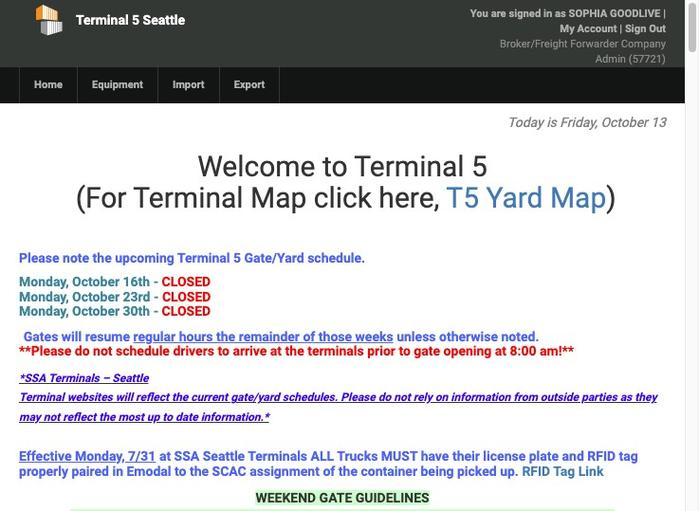 Task type: locate. For each thing, give the bounding box(es) containing it.
do left rely
[[378, 392, 391, 405]]

5 left gate/yard
[[234, 251, 241, 266]]

out
[[649, 23, 666, 35]]

0 horizontal spatial |
[[620, 23, 623, 35]]

| up out
[[664, 8, 666, 20]]

october left the 13
[[601, 115, 648, 130]]

october up resume
[[72, 304, 120, 319]]

rfid tag link link
[[522, 464, 607, 479]]

terminal inside please note the upcoming terminal 5 gate/yard schedule. monday, october 16th - closed monday, october 23rd - closed monday, october 30th - closed
[[177, 251, 230, 266]]

| left sign
[[620, 23, 623, 35]]

sophia
[[569, 8, 608, 20]]

in right signed
[[544, 8, 553, 20]]

monday,
[[19, 275, 69, 290], [19, 289, 69, 305], [19, 304, 69, 319], [75, 449, 125, 464]]

websites
[[67, 392, 113, 405]]

0 vertical spatial in
[[544, 8, 553, 20]]

0 horizontal spatial terminals
[[48, 372, 99, 386]]

in inside 'at ssa seattle terminals all trucks must have their license plate and rfid tag properly paired in emodal to the scac assignment of the container being picked up.'
[[112, 464, 123, 479]]

0 vertical spatial will
[[62, 329, 82, 344]]

0 horizontal spatial do
[[75, 344, 90, 359]]

1 horizontal spatial rfid
[[588, 449, 616, 464]]

seattle for terminal
[[143, 12, 185, 28]]

8:00
[[510, 344, 537, 359]]

rely
[[414, 392, 433, 405]]

hours
[[179, 329, 213, 344]]

resume
[[85, 329, 130, 344]]

the left most
[[99, 411, 115, 424]]

1 horizontal spatial terminals
[[248, 449, 308, 464]]

please left note
[[19, 251, 59, 266]]

0 vertical spatial of
[[303, 329, 316, 344]]

1 horizontal spatial reflect
[[136, 392, 169, 405]]

do inside gates will resume regular hours the remainder of those weeks unless otherwise noted. **please do not schedule drivers to arrive at the terminals prior to gate opening at 8:00 am!**
[[75, 344, 90, 359]]

broker/freight
[[500, 38, 568, 50]]

0 horizontal spatial of
[[303, 329, 316, 344]]

0 horizontal spatial at
[[159, 449, 171, 464]]

the inside please note the upcoming terminal 5 gate/yard schedule. monday, october 16th - closed monday, october 23rd - closed monday, october 30th - closed
[[93, 251, 112, 266]]

may
[[19, 411, 41, 424]]

rfid
[[588, 449, 616, 464], [522, 464, 551, 479]]

their
[[453, 449, 480, 464]]

- right 30th
[[153, 304, 159, 319]]

- right 23rd
[[154, 289, 159, 305]]

seattle inside 'at ssa seattle terminals all trucks must have their license plate and rfid tag properly paired in emodal to the scac assignment of the container being picked up.'
[[203, 449, 245, 464]]

1 vertical spatial as
[[621, 392, 632, 405]]

of inside 'at ssa seattle terminals all trucks must have their license plate and rfid tag properly paired in emodal to the scac assignment of the container being picked up.'
[[323, 464, 335, 479]]

at left 8:00
[[495, 344, 507, 359]]

-
[[153, 275, 159, 290], [154, 289, 159, 305], [153, 304, 159, 319]]

0 horizontal spatial in
[[112, 464, 123, 479]]

will right gates
[[62, 329, 82, 344]]

0 vertical spatial please
[[19, 251, 59, 266]]

30th
[[123, 304, 150, 319]]

13
[[651, 115, 666, 130]]

map
[[251, 181, 307, 215], [551, 181, 607, 215]]

map up gate/yard
[[251, 181, 307, 215]]

(for
[[76, 181, 127, 215]]

0 vertical spatial terminals
[[48, 372, 99, 386]]

seattle right ssa
[[203, 449, 245, 464]]

do right **please
[[75, 344, 90, 359]]

0 horizontal spatial will
[[62, 329, 82, 344]]

at left ssa
[[159, 449, 171, 464]]

terminals up the weekend
[[248, 449, 308, 464]]

2 horizontal spatial 5
[[472, 150, 488, 183]]

not right the may at the bottom of page
[[43, 411, 60, 424]]

1 closed from the top
[[162, 275, 211, 290]]

information
[[451, 392, 511, 405]]

reflect
[[136, 392, 169, 405], [63, 411, 96, 424]]

upcoming
[[115, 251, 175, 266]]

all
[[311, 449, 334, 464]]

terminals up websites
[[48, 372, 99, 386]]

2 vertical spatial not
[[43, 411, 60, 424]]

1 horizontal spatial 5
[[234, 251, 241, 266]]

properly
[[19, 464, 68, 479]]

to right emodal at the left
[[175, 464, 186, 479]]

0 horizontal spatial 5
[[132, 12, 140, 28]]

at
[[270, 344, 282, 359], [495, 344, 507, 359], [159, 449, 171, 464]]

at right arrive
[[270, 344, 282, 359]]

- right the "16th"
[[153, 275, 159, 290]]

1 horizontal spatial map
[[551, 181, 607, 215]]

current
[[191, 392, 228, 405]]

0 vertical spatial do
[[75, 344, 90, 359]]

here,
[[379, 181, 440, 215]]

0 vertical spatial as
[[555, 8, 567, 20]]

0 horizontal spatial map
[[251, 181, 307, 215]]

5 up equipment
[[132, 12, 140, 28]]

in right paired
[[112, 464, 123, 479]]

are
[[491, 8, 507, 20]]

am!**
[[540, 344, 575, 359]]

the up date
[[172, 392, 188, 405]]

will up most
[[116, 392, 133, 405]]

2 vertical spatial seattle
[[203, 449, 245, 464]]

1 vertical spatial 5
[[472, 150, 488, 183]]

plate
[[529, 449, 559, 464]]

1 horizontal spatial do
[[378, 392, 391, 405]]

schedule
[[116, 344, 170, 359]]

not left rely
[[394, 392, 411, 405]]

schedule.
[[308, 251, 366, 266]]

they
[[635, 392, 657, 405]]

terminals inside 'at ssa seattle terminals all trucks must have their license plate and rfid tag properly paired in emodal to the scac assignment of the container being picked up.'
[[248, 449, 308, 464]]

import
[[173, 79, 205, 91]]

assignment
[[250, 464, 320, 479]]

seattle for at
[[203, 449, 245, 464]]

1 horizontal spatial at
[[270, 344, 282, 359]]

goodlive
[[610, 8, 661, 20]]

of up gate
[[323, 464, 335, 479]]

rfid right up.
[[522, 464, 551, 479]]

to left gate at the right of page
[[399, 344, 411, 359]]

as up the my
[[555, 8, 567, 20]]

2 vertical spatial 5
[[234, 251, 241, 266]]

reflect up up
[[136, 392, 169, 405]]

map right yard
[[551, 181, 607, 215]]

emodal
[[127, 464, 171, 479]]

0 vertical spatial seattle
[[143, 12, 185, 28]]

1 vertical spatial will
[[116, 392, 133, 405]]

yard
[[486, 181, 543, 215]]

0 horizontal spatial not
[[43, 411, 60, 424]]

please right schedules.
[[341, 392, 376, 405]]

2 closed from the top
[[162, 289, 211, 305]]

friday,
[[560, 115, 598, 130]]

regular
[[133, 329, 176, 344]]

1 horizontal spatial of
[[323, 464, 335, 479]]

1 horizontal spatial please
[[341, 392, 376, 405]]

terminal 5 seattle
[[76, 12, 185, 28]]

not inside gates will resume regular hours the remainder of those weeks unless otherwise noted. **please do not schedule drivers to arrive at the terminals prior to gate opening at 8:00 am!**
[[93, 344, 113, 359]]

reflect down websites
[[63, 411, 96, 424]]

must
[[381, 449, 418, 464]]

1 vertical spatial seattle
[[112, 372, 148, 386]]

5 right here,
[[472, 150, 488, 183]]

rfid left 'tag'
[[588, 449, 616, 464]]

)
[[607, 181, 617, 215]]

1 horizontal spatial as
[[621, 392, 632, 405]]

guidelines
[[356, 491, 430, 506]]

1 vertical spatial reflect
[[63, 411, 96, 424]]

seattle
[[143, 12, 185, 28], [112, 372, 148, 386], [203, 449, 245, 464]]

seattle right "–"
[[112, 372, 148, 386]]

will
[[62, 329, 82, 344], [116, 392, 133, 405]]

to right welcome
[[323, 150, 348, 183]]

tag
[[554, 464, 576, 479]]

1 vertical spatial of
[[323, 464, 335, 479]]

as
[[555, 8, 567, 20], [621, 392, 632, 405]]

1 vertical spatial in
[[112, 464, 123, 479]]

1 horizontal spatial in
[[544, 8, 553, 20]]

to inside 'at ssa seattle terminals all trucks must have their license plate and rfid tag properly paired in emodal to the scac assignment of the container being picked up.'
[[175, 464, 186, 479]]

0 horizontal spatial please
[[19, 251, 59, 266]]

container
[[361, 464, 418, 479]]

(57721)
[[629, 53, 666, 65]]

noted.
[[502, 329, 540, 344]]

0 vertical spatial 5
[[132, 12, 140, 28]]

october
[[601, 115, 648, 130], [72, 275, 120, 290], [72, 289, 120, 305], [72, 304, 120, 319]]

as left they
[[621, 392, 632, 405]]

please
[[19, 251, 59, 266], [341, 392, 376, 405]]

1 vertical spatial please
[[341, 392, 376, 405]]

0 horizontal spatial reflect
[[63, 411, 96, 424]]

1 vertical spatial not
[[394, 392, 411, 405]]

equipment
[[92, 79, 143, 91]]

0 horizontal spatial as
[[555, 8, 567, 20]]

1 vertical spatial terminals
[[248, 449, 308, 464]]

weekend
[[256, 491, 316, 506]]

up
[[147, 411, 160, 424]]

1 horizontal spatial not
[[93, 344, 113, 359]]

0 vertical spatial reflect
[[136, 392, 169, 405]]

outside
[[541, 392, 579, 405]]

to right up
[[163, 411, 173, 424]]

in inside you are signed in as sophia goodlive | my account | sign out broker/freight forwarder company admin (57721)
[[544, 8, 553, 20]]

of left those
[[303, 329, 316, 344]]

1 vertical spatial do
[[378, 392, 391, 405]]

gate/yard
[[244, 251, 304, 266]]

seattle up "import"
[[143, 12, 185, 28]]

5 inside please note the upcoming terminal 5 gate/yard schedule. monday, october 16th - closed monday, october 23rd - closed monday, october 30th - closed
[[234, 251, 241, 266]]

closed
[[162, 275, 211, 290], [162, 289, 211, 305], [162, 304, 211, 319]]

the right note
[[93, 251, 112, 266]]

the left terminals
[[285, 344, 304, 359]]

0 vertical spatial not
[[93, 344, 113, 359]]

terminal inside *ssa terminals – seattle terminal websites will reflect the current gate/yard schedules. please do not rely on information from outside parties as they may not reflect the most up to date information.*
[[19, 392, 64, 405]]

0 vertical spatial |
[[664, 8, 666, 20]]

to inside welcome to terminal 5 (for terminal map click here, t5 yard map )
[[323, 150, 348, 183]]

2 horizontal spatial at
[[495, 344, 507, 359]]

terminals
[[48, 372, 99, 386], [248, 449, 308, 464]]

1 horizontal spatial will
[[116, 392, 133, 405]]

not up "–"
[[93, 344, 113, 359]]



Task type: vqa. For each thing, say whether or not it's contained in the screenshot.
Monday,
yes



Task type: describe. For each thing, give the bounding box(es) containing it.
terminals inside *ssa terminals – seattle terminal websites will reflect the current gate/yard schedules. please do not rely on information from outside parties as they may not reflect the most up to date information.*
[[48, 372, 99, 386]]

ssa
[[174, 449, 200, 464]]

being
[[421, 464, 454, 479]]

please inside please note the upcoming terminal 5 gate/yard schedule. monday, october 16th - closed monday, october 23rd - closed monday, october 30th - closed
[[19, 251, 59, 266]]

remainder
[[239, 329, 300, 344]]

the up weekend gate guidelines
[[339, 464, 358, 479]]

at ssa seattle terminals all trucks must have their license plate and rfid tag properly paired in emodal to the scac assignment of the container being picked up.
[[19, 449, 639, 479]]

at inside 'at ssa seattle terminals all trucks must have their license plate and rfid tag properly paired in emodal to the scac assignment of the container being picked up.'
[[159, 449, 171, 464]]

home link
[[19, 67, 77, 103]]

effective
[[19, 449, 72, 464]]

october left 23rd
[[72, 289, 120, 305]]

t5 yard map link
[[446, 181, 607, 215]]

16th
[[123, 275, 150, 290]]

2 horizontal spatial not
[[394, 392, 411, 405]]

to inside *ssa terminals – seattle terminal websites will reflect the current gate/yard schedules. please do not rely on information from outside parties as they may not reflect the most up to date information.*
[[163, 411, 173, 424]]

the right "hours"
[[216, 329, 236, 344]]

gates will resume regular hours the remainder of those weeks unless otherwise noted. **please do not schedule drivers to arrive at the terminals prior to gate opening at 8:00 am!**
[[19, 329, 575, 359]]

picked
[[457, 464, 497, 479]]

prior
[[368, 344, 396, 359]]

effective monday, 7/31
[[19, 449, 156, 464]]

scac
[[212, 464, 247, 479]]

please note the upcoming terminal 5 gate/yard schedule. monday, october 16th - closed monday, october 23rd - closed monday, october 30th - closed
[[19, 251, 366, 319]]

please inside *ssa terminals – seattle terminal websites will reflect the current gate/yard schedules. please do not rely on information from outside parties as they may not reflect the most up to date information.*
[[341, 392, 376, 405]]

23rd
[[123, 289, 150, 305]]

home
[[34, 79, 63, 91]]

t5
[[446, 181, 479, 215]]

gate/yard
[[231, 392, 280, 405]]

you are signed in as sophia goodlive | my account | sign out broker/freight forwarder company admin (57721)
[[471, 8, 666, 65]]

2 - from the top
[[154, 289, 159, 305]]

of inside gates will resume regular hours the remainder of those weeks unless otherwise noted. **please do not schedule drivers to arrive at the terminals prior to gate opening at 8:00 am!**
[[303, 329, 316, 344]]

rfid inside 'at ssa seattle terminals all trucks must have their license plate and rfid tag properly paired in emodal to the scac assignment of the container being picked up.'
[[588, 449, 616, 464]]

from
[[514, 392, 538, 405]]

terminal 5 seattle link
[[19, 0, 272, 40]]

export
[[234, 79, 265, 91]]

welcome
[[198, 150, 316, 183]]

1 vertical spatial |
[[620, 23, 623, 35]]

as inside *ssa terminals – seattle terminal websites will reflect the current gate/yard schedules. please do not rely on information from outside parties as they may not reflect the most up to date information.*
[[621, 392, 632, 405]]

date
[[176, 411, 198, 424]]

forwarder
[[571, 38, 619, 50]]

gate
[[320, 491, 352, 506]]

do inside *ssa terminals – seattle terminal websites will reflect the current gate/yard schedules. please do not rely on information from outside parties as they may not reflect the most up to date information.*
[[378, 392, 391, 405]]

my
[[560, 23, 575, 35]]

1 horizontal spatial |
[[664, 8, 666, 20]]

will inside gates will resume regular hours the remainder of those weeks unless otherwise noted. **please do not schedule drivers to arrive at the terminals prior to gate opening at 8:00 am!**
[[62, 329, 82, 344]]

1 - from the top
[[153, 275, 159, 290]]

–
[[102, 372, 109, 386]]

the left scac
[[190, 464, 209, 479]]

equipment link
[[77, 67, 157, 103]]

**please
[[19, 344, 71, 359]]

rfid tag link
[[522, 464, 607, 479]]

up.
[[500, 464, 519, 479]]

weekend gate guidelines
[[256, 491, 430, 506]]

*ssa
[[19, 372, 46, 386]]

paired
[[72, 464, 109, 479]]

today is friday, october 13
[[508, 115, 666, 130]]

gate
[[414, 344, 441, 359]]

arrive
[[233, 344, 267, 359]]

is
[[547, 115, 557, 130]]

import link
[[157, 67, 219, 103]]

have
[[421, 449, 449, 464]]

terminals
[[308, 344, 364, 359]]

parties
[[582, 392, 618, 405]]

admin
[[596, 53, 627, 65]]

welcome to terminal 5 (for terminal map click here, t5 yard map )
[[69, 150, 617, 215]]

today
[[508, 115, 544, 130]]

*ssa terminals – seattle terminal websites will reflect the current gate/yard schedules. please do not rely on information from outside parties as they may not reflect the most up to date information.*
[[19, 372, 657, 424]]

0 horizontal spatial rfid
[[522, 464, 551, 479]]

information.*
[[201, 411, 269, 424]]

5 inside welcome to terminal 5 (for terminal map click here, t5 yard map )
[[472, 150, 488, 183]]

tag
[[619, 449, 639, 464]]

signed
[[509, 8, 541, 20]]

seattle inside *ssa terminals – seattle terminal websites will reflect the current gate/yard schedules. please do not rely on information from outside parties as they may not reflect the most up to date information.*
[[112, 372, 148, 386]]

as inside you are signed in as sophia goodlive | my account | sign out broker/freight forwarder company admin (57721)
[[555, 8, 567, 20]]

most
[[118, 411, 144, 424]]

weeks
[[356, 329, 394, 344]]

click
[[314, 181, 372, 215]]

you
[[471, 8, 489, 20]]

october down note
[[72, 275, 120, 290]]

company
[[621, 38, 666, 50]]

note
[[63, 251, 89, 266]]

2 map from the left
[[551, 181, 607, 215]]

7/31
[[128, 449, 156, 464]]

to left arrive
[[218, 344, 230, 359]]

account
[[578, 23, 617, 35]]

1 map from the left
[[251, 181, 307, 215]]

schedules.
[[283, 392, 338, 405]]

sign
[[625, 23, 647, 35]]

otherwise
[[440, 329, 498, 344]]

trucks
[[337, 449, 378, 464]]

those
[[319, 329, 352, 344]]

will inside *ssa terminals – seattle terminal websites will reflect the current gate/yard schedules. please do not rely on information from outside parties as they may not reflect the most up to date information.*
[[116, 392, 133, 405]]

unless
[[397, 329, 436, 344]]

gates
[[24, 329, 58, 344]]

3 - from the top
[[153, 304, 159, 319]]

export link
[[219, 67, 279, 103]]

link
[[579, 464, 604, 479]]

sign out link
[[625, 23, 666, 35]]

3 closed from the top
[[162, 304, 211, 319]]



